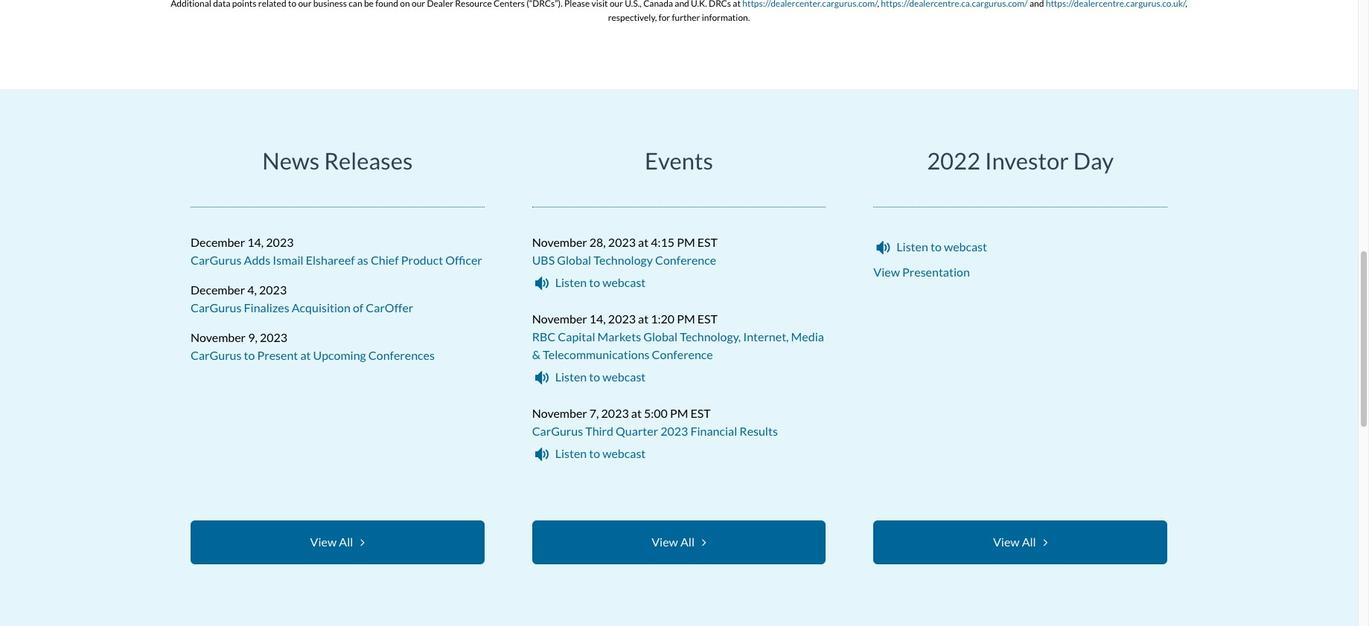 Task type: locate. For each thing, give the bounding box(es) containing it.
2023 inside november 28, 2023 at 4:15 pm est ubs global technology conference
[[608, 235, 636, 249]]

december for december 14, 2023 cargurus adds ismail elshareef as chief product officer
[[191, 235, 245, 249]]

november inside november 7, 2023 at 5:00 pm est cargurus third quarter 2023 financial results
[[532, 407, 587, 421]]

to
[[931, 239, 942, 254], [589, 275, 600, 289], [244, 348, 255, 363], [589, 370, 600, 384], [589, 446, 600, 461]]

2023 up ismail on the left
[[266, 235, 294, 249]]

pm right 1:20 at the left of page
[[677, 312, 695, 326]]

pm
[[677, 235, 695, 249], [677, 312, 695, 326], [670, 407, 688, 421]]

1 view all link from the left
[[191, 521, 484, 565]]

4,
[[247, 283, 257, 297]]

november up rbc at the left
[[532, 312, 587, 326]]

3 view all from the left
[[993, 535, 1036, 549]]

december 4, 2023 cargurus finalizes acquisition of caroffer
[[191, 283, 413, 315]]

listen down third
[[555, 446, 587, 461]]

2023 down 5:00
[[661, 424, 688, 439]]

ismail
[[273, 253, 304, 267]]

pm inside november 28, 2023 at 4:15 pm est ubs global technology conference
[[677, 235, 695, 249]]

information.
[[702, 12, 750, 23]]

2023 right the 7,
[[601, 407, 629, 421]]

listen to webcast link for november 14, 2023 at 1:20 pm est
[[532, 370, 646, 384]]

listen to webcast link down technology
[[532, 275, 646, 289]]

3 view all link from the left
[[874, 521, 1168, 565]]

view for 1st view all link from the right
[[993, 535, 1020, 549]]

december inside december 4, 2023 cargurus finalizes acquisition of caroffer
[[191, 283, 245, 297]]

2023
[[266, 235, 294, 249], [608, 235, 636, 249], [259, 283, 287, 297], [608, 312, 636, 326], [260, 331, 287, 345], [601, 407, 629, 421], [661, 424, 688, 439]]

at right present
[[300, 348, 311, 363]]

2022
[[927, 146, 981, 175]]

webcast down telecommunications
[[603, 370, 646, 384]]

listen for november 28, 2023 at 4:15 pm est
[[555, 275, 587, 289]]

listen to webcast down third
[[555, 446, 646, 461]]

est for november 14, 2023 at 1:20 pm est
[[698, 312, 718, 326]]

2023 for finalizes
[[259, 283, 287, 297]]

1 december from the top
[[191, 235, 245, 249]]

pm inside november 7, 2023 at 5:00 pm est cargurus third quarter 2023 financial results
[[670, 407, 688, 421]]

est inside november 7, 2023 at 5:00 pm est cargurus third quarter 2023 financial results
[[691, 407, 711, 421]]

cargurus inside november 9, 2023 cargurus to present at upcoming conferences
[[191, 348, 242, 363]]

article containing november 28, 2023 at 4:15 pm est
[[532, 234, 826, 310]]

0 horizontal spatial global
[[557, 253, 591, 267]]

2 december from the top
[[191, 283, 245, 297]]

conference down 4:15
[[655, 253, 716, 267]]

to down technology
[[589, 275, 600, 289]]

1 horizontal spatial 14,
[[590, 312, 606, 326]]

cargurus left adds
[[191, 253, 242, 267]]

1 vertical spatial pm
[[677, 312, 695, 326]]

events
[[645, 146, 713, 175]]

1 view all from the left
[[310, 535, 353, 549]]

1 vertical spatial 14,
[[590, 312, 606, 326]]

listen to webcast link up presentation on the top of the page
[[874, 239, 987, 254]]

finalizes
[[244, 301, 289, 315]]

1 vertical spatial conference
[[652, 348, 713, 362]]

2 horizontal spatial all
[[1022, 535, 1036, 549]]

at up quarter
[[631, 407, 642, 421]]

0 vertical spatial 14,
[[247, 235, 264, 249]]

media
[[791, 330, 824, 344]]

pm right 5:00
[[670, 407, 688, 421]]

to down telecommunications
[[589, 370, 600, 384]]

to for november 14, 2023 at 1:20 pm est
[[589, 370, 600, 384]]

view all
[[310, 535, 353, 549], [652, 535, 695, 549], [993, 535, 1036, 549]]

est inside november 28, 2023 at 4:15 pm est ubs global technology conference
[[698, 235, 718, 249]]

conference down the technology,
[[652, 348, 713, 362]]

november up ubs
[[532, 235, 587, 249]]

listen to webcast for conference
[[555, 275, 646, 289]]

november left the 9, in the left bottom of the page
[[191, 331, 246, 345]]

14,
[[247, 235, 264, 249], [590, 312, 606, 326]]

cargurus left present
[[191, 348, 242, 363]]

cargurus inside december 4, 2023 cargurus finalizes acquisition of caroffer
[[191, 301, 242, 315]]

14, inside november 14, 2023 at 1:20 pm est rbc capital markets global technology, internet, media & telecommunications conference
[[590, 312, 606, 326]]

2023 up markets
[[608, 312, 636, 326]]

webcast down ubs global technology conference link
[[603, 275, 646, 289]]

est
[[698, 235, 718, 249], [698, 312, 718, 326], [691, 407, 711, 421]]

cargurus finalizes acquisition of caroffer link
[[191, 301, 413, 315]]

to down the 9, in the left bottom of the page
[[244, 348, 255, 363]]

at
[[638, 235, 649, 249], [638, 312, 649, 326], [300, 348, 311, 363], [631, 407, 642, 421]]

november for november 28, 2023 at 4:15 pm est ubs global technology conference
[[532, 235, 587, 249]]

1 vertical spatial global
[[643, 330, 678, 344]]

december
[[191, 235, 245, 249], [191, 283, 245, 297]]

0 vertical spatial conference
[[655, 253, 716, 267]]

0 vertical spatial december
[[191, 235, 245, 249]]

listen to webcast up presentation on the top of the page
[[897, 239, 987, 254]]

at inside november 9, 2023 cargurus to present at upcoming conferences
[[300, 348, 311, 363]]

december inside december 14, 2023 cargurus adds ismail elshareef as chief product officer
[[191, 235, 245, 249]]

november inside november 14, 2023 at 1:20 pm est rbc capital markets global technology, internet, media & telecommunications conference
[[532, 312, 587, 326]]

present
[[257, 348, 298, 363]]

2023 up present
[[260, 331, 287, 345]]

2 view all from the left
[[652, 535, 695, 549]]

listen to webcast down technology
[[555, 275, 646, 289]]

webcast up presentation on the top of the page
[[944, 239, 987, 254]]

1 vertical spatial est
[[698, 312, 718, 326]]

2023 inside december 14, 2023 cargurus adds ismail elshareef as chief product officer
[[266, 235, 294, 249]]

2023 for 4:15
[[608, 235, 636, 249]]

0 horizontal spatial view all
[[310, 535, 353, 549]]

webcast down quarter
[[603, 446, 646, 461]]

2023 for 1:20
[[608, 312, 636, 326]]

view for view presentation link
[[874, 265, 900, 279]]

november inside november 9, 2023 cargurus to present at upcoming conferences
[[191, 331, 246, 345]]

0 vertical spatial est
[[698, 235, 718, 249]]

cargurus for november 9, 2023 cargurus to present at upcoming conferences
[[191, 348, 242, 363]]

global down 1:20 at the left of page
[[643, 330, 678, 344]]

cargurus for december 14, 2023 cargurus adds ismail elshareef as chief product officer
[[191, 253, 242, 267]]

november 14, 2023 at 1:20 pm est rbc capital markets global technology, internet, media & telecommunications conference
[[532, 312, 824, 362]]

2023 for 5:00
[[601, 407, 629, 421]]

1:20
[[651, 312, 675, 326]]

at left 1:20 at the left of page
[[638, 312, 649, 326]]

conference
[[655, 253, 716, 267], [652, 348, 713, 362]]

1 horizontal spatial all
[[681, 535, 695, 549]]

view all link
[[191, 521, 484, 565], [532, 521, 826, 565], [874, 521, 1168, 565]]

pm inside november 14, 2023 at 1:20 pm est rbc capital markets global technology, internet, media & telecommunications conference
[[677, 312, 695, 326]]

2 horizontal spatial view all link
[[874, 521, 1168, 565]]

14, inside december 14, 2023 cargurus adds ismail elshareef as chief product officer
[[247, 235, 264, 249]]

1 vertical spatial december
[[191, 283, 245, 297]]

1 horizontal spatial global
[[643, 330, 678, 344]]

listen to webcast link for november 7, 2023 at 5:00 pm est
[[532, 446, 646, 461]]

est right 4:15
[[698, 235, 718, 249]]

2023 inside november 14, 2023 at 1:20 pm est rbc capital markets global technology, internet, media & telecommunications conference
[[608, 312, 636, 326]]

view all link for events
[[532, 521, 826, 565]]

november 7, 2023 at 5:00 pm est cargurus third quarter 2023 financial results
[[532, 407, 778, 439]]

2 horizontal spatial view all
[[993, 535, 1036, 549]]

at inside november 28, 2023 at 4:15 pm est ubs global technology conference
[[638, 235, 649, 249]]

est up financial
[[691, 407, 711, 421]]

14, up capital
[[590, 312, 606, 326]]

at for november 28, 2023 at 4:15 pm est
[[638, 235, 649, 249]]

at left 4:15
[[638, 235, 649, 249]]

november 9, 2023 cargurus to present at upcoming conferences
[[191, 331, 435, 363]]

quarter
[[616, 424, 658, 439]]

view all for news releases
[[310, 535, 353, 549]]

webcast
[[944, 239, 987, 254], [603, 275, 646, 289], [603, 370, 646, 384], [603, 446, 646, 461]]

november left the 7,
[[532, 407, 587, 421]]

0 horizontal spatial 14,
[[247, 235, 264, 249]]

product
[[401, 253, 443, 267]]

2023 inside november 9, 2023 cargurus to present at upcoming conferences
[[260, 331, 287, 345]]

cargurus inside december 14, 2023 cargurus adds ismail elshareef as chief product officer
[[191, 253, 242, 267]]

rbc
[[532, 330, 556, 344]]

cargurus left finalizes
[[191, 301, 242, 315]]

november
[[532, 235, 587, 249], [532, 312, 587, 326], [191, 331, 246, 345], [532, 407, 587, 421]]

0 vertical spatial pm
[[677, 235, 695, 249]]

0 horizontal spatial all
[[339, 535, 353, 549]]

global inside november 28, 2023 at 4:15 pm est ubs global technology conference
[[557, 253, 591, 267]]

rbc capital markets global technology, internet, media & telecommunications conference link
[[532, 330, 824, 362]]

est inside november 14, 2023 at 1:20 pm est rbc capital markets global technology, internet, media & telecommunications conference
[[698, 312, 718, 326]]

webcast for global
[[603, 370, 646, 384]]

0 vertical spatial global
[[557, 253, 591, 267]]

2 all from the left
[[681, 535, 695, 549]]

article containing december 4, 2023
[[191, 281, 484, 329]]

pm right 4:15
[[677, 235, 695, 249]]

to down third
[[589, 446, 600, 461]]

at inside november 7, 2023 at 5:00 pm est cargurus third quarter 2023 financial results
[[631, 407, 642, 421]]

article containing november 7, 2023 at 5:00 pm est
[[532, 405, 826, 482]]

cargurus for december 4, 2023 cargurus finalizes acquisition of caroffer
[[191, 301, 242, 315]]

2 vertical spatial est
[[691, 407, 711, 421]]

article
[[191, 234, 484, 281], [532, 234, 826, 310], [191, 281, 484, 329], [532, 310, 826, 405], [191, 329, 484, 377], [532, 405, 826, 482]]

14, up adds
[[247, 235, 264, 249]]

ubs
[[532, 253, 555, 267]]

listen to webcast for global
[[555, 370, 646, 384]]

as
[[357, 253, 368, 267]]

at inside november 14, 2023 at 1:20 pm est rbc capital markets global technology, internet, media & telecommunications conference
[[638, 312, 649, 326]]

listen to webcast link down third
[[532, 446, 646, 461]]

listen up capital
[[555, 275, 587, 289]]

0 horizontal spatial view all link
[[191, 521, 484, 565]]

view for news releases view all link
[[310, 535, 337, 549]]

listen down telecommunications
[[555, 370, 587, 384]]

28,
[[590, 235, 606, 249]]

2023 up technology
[[608, 235, 636, 249]]

listen to webcast down telecommunications
[[555, 370, 646, 384]]

2023 up finalizes
[[259, 283, 287, 297]]

december left 4,
[[191, 283, 245, 297]]

listen to webcast link down telecommunications
[[532, 370, 646, 384]]

cargurus left third
[[532, 424, 583, 439]]

listen
[[897, 239, 928, 254], [555, 275, 587, 289], [555, 370, 587, 384], [555, 446, 587, 461]]

2023 inside december 4, 2023 cargurus finalizes acquisition of caroffer
[[259, 283, 287, 297]]

1 horizontal spatial view all
[[652, 535, 695, 549]]

presentation
[[903, 265, 970, 279]]

1 all from the left
[[339, 535, 353, 549]]

global down 28,
[[557, 253, 591, 267]]

listen to webcast
[[897, 239, 987, 254], [555, 275, 646, 289], [555, 370, 646, 384], [555, 446, 646, 461]]

2 vertical spatial pm
[[670, 407, 688, 421]]

of
[[353, 301, 364, 315]]

est up the technology,
[[698, 312, 718, 326]]

global
[[557, 253, 591, 267], [643, 330, 678, 344]]

listen to webcast link
[[874, 239, 987, 254], [532, 275, 646, 289], [532, 370, 646, 384], [532, 446, 646, 461]]

view presentation
[[874, 265, 970, 279]]

2 view all link from the left
[[532, 521, 826, 565]]

cargurus
[[191, 253, 242, 267], [191, 301, 242, 315], [191, 348, 242, 363], [532, 424, 583, 439]]

to inside november 9, 2023 cargurus to present at upcoming conferences
[[244, 348, 255, 363]]

december up adds
[[191, 235, 245, 249]]

all
[[339, 535, 353, 549], [681, 535, 695, 549], [1022, 535, 1036, 549]]

1 horizontal spatial view all link
[[532, 521, 826, 565]]

view
[[874, 265, 900, 279], [310, 535, 337, 549], [652, 535, 678, 549], [993, 535, 1020, 549]]

2023 for adds
[[266, 235, 294, 249]]

further
[[672, 12, 700, 23]]

november inside november 28, 2023 at 4:15 pm est ubs global technology conference
[[532, 235, 587, 249]]

listen for november 7, 2023 at 5:00 pm est
[[555, 446, 587, 461]]

adds
[[244, 253, 270, 267]]



Task type: vqa. For each thing, say whether or not it's contained in the screenshot.
No. inside the the "CAMBRIDGE, Mass. , Dec. 04, 2023 (GLOBE NEWSWIRE) -- CarGurus (Nasdaq: CARG), the No. 1 visited digital auto platform for shopping, buying, and selling new and used vehicles 1 , today announced it has completed the acquisition of CarOffer , purchasing the remaining minority equity interests for $75"
no



Task type: describe. For each thing, give the bounding box(es) containing it.
5:00
[[644, 407, 668, 421]]

pm for 5:00
[[670, 407, 688, 421]]

november for november 7, 2023 at 5:00 pm est cargurus third quarter 2023 financial results
[[532, 407, 587, 421]]

results
[[740, 424, 778, 439]]

9,
[[248, 331, 258, 345]]

listen to webcast link for november 28, 2023 at 4:15 pm est
[[532, 275, 646, 289]]

global inside november 14, 2023 at 1:20 pm est rbc capital markets global technology, internet, media & telecommunications conference
[[643, 330, 678, 344]]

november for november 9, 2023 cargurus to present at upcoming conferences
[[191, 331, 246, 345]]

december for december 4, 2023 cargurus finalizes acquisition of caroffer
[[191, 283, 245, 297]]

financial
[[691, 424, 737, 439]]

conference inside november 14, 2023 at 1:20 pm est rbc capital markets global technology, internet, media & telecommunications conference
[[652, 348, 713, 362]]

cargurus adds ismail elshareef as chief product officer link
[[191, 253, 482, 267]]

december 14, 2023 cargurus adds ismail elshareef as chief product officer
[[191, 235, 482, 267]]

cargurus inside november 7, 2023 at 5:00 pm est cargurus third quarter 2023 financial results
[[532, 424, 583, 439]]

day
[[1074, 146, 1114, 175]]

at for november 7, 2023 at 5:00 pm est
[[631, 407, 642, 421]]

november for november 14, 2023 at 1:20 pm est rbc capital markets global technology, internet, media & telecommunications conference
[[532, 312, 587, 326]]

3 all from the left
[[1022, 535, 1036, 549]]

respectively,
[[608, 12, 657, 23]]

all for news releases
[[339, 535, 353, 549]]

est for november 7, 2023 at 5:00 pm est
[[691, 407, 711, 421]]

to for november 28, 2023 at 4:15 pm est
[[589, 275, 600, 289]]

technology
[[594, 253, 653, 267]]

internet,
[[743, 330, 789, 344]]

, respectively, for further information.
[[608, 0, 1188, 23]]

14, for november
[[590, 312, 606, 326]]

at for november 14, 2023 at 1:20 pm est
[[638, 312, 649, 326]]

markets
[[598, 330, 641, 344]]

,
[[1186, 0, 1188, 9]]

article containing december 14, 2023
[[191, 234, 484, 281]]

telecommunications
[[543, 348, 650, 362]]

to up presentation on the top of the page
[[931, 239, 942, 254]]

elshareef
[[306, 253, 355, 267]]

capital
[[558, 330, 595, 344]]

news
[[262, 146, 320, 175]]

listen to webcast for 2023
[[555, 446, 646, 461]]

ubs global technology conference link
[[532, 253, 716, 267]]

upcoming
[[313, 348, 366, 363]]

view all for events
[[652, 535, 695, 549]]

releases
[[324, 146, 413, 175]]

all for events
[[681, 535, 695, 549]]

webcast for 2023
[[603, 446, 646, 461]]

for
[[659, 12, 670, 23]]

2023 for to
[[260, 331, 287, 345]]

view for view all link associated with events
[[652, 535, 678, 549]]

pm for 1:20
[[677, 312, 695, 326]]

4:15
[[651, 235, 675, 249]]

article containing november 9, 2023
[[191, 329, 484, 377]]

investor
[[985, 146, 1069, 175]]

cargurus third quarter 2023 financial results link
[[532, 424, 778, 439]]

third
[[585, 424, 614, 439]]

officer
[[445, 253, 482, 267]]

&
[[532, 348, 541, 362]]

2022 investor day
[[927, 146, 1114, 175]]

conference inside november 28, 2023 at 4:15 pm est ubs global technology conference
[[655, 253, 716, 267]]

listen up view presentation link
[[897, 239, 928, 254]]

webcast for conference
[[603, 275, 646, 289]]

pm for 4:15
[[677, 235, 695, 249]]

article containing november 14, 2023 at 1:20 pm est
[[532, 310, 826, 405]]

acquisition
[[292, 301, 351, 315]]

view presentation link
[[874, 265, 970, 279]]

14, for december
[[247, 235, 264, 249]]

november 28, 2023 at 4:15 pm est ubs global technology conference
[[532, 235, 718, 267]]

caroffer
[[366, 301, 413, 315]]

listen for november 14, 2023 at 1:20 pm est
[[555, 370, 587, 384]]

cargurus to present at upcoming conferences link
[[191, 348, 435, 363]]

est for november 28, 2023 at 4:15 pm est
[[698, 235, 718, 249]]

7,
[[590, 407, 599, 421]]

technology,
[[680, 330, 741, 344]]

view all link for news releases
[[191, 521, 484, 565]]

chief
[[371, 253, 399, 267]]

to for november 7, 2023 at 5:00 pm est
[[589, 446, 600, 461]]

news releases
[[262, 146, 413, 175]]

conferences
[[368, 348, 435, 363]]



